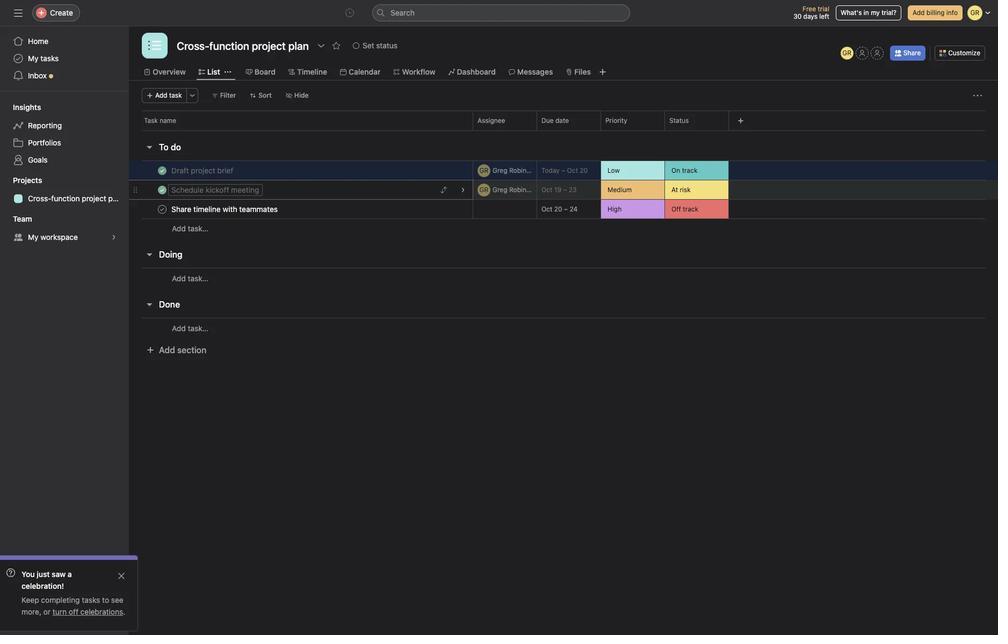 Task type: locate. For each thing, give the bounding box(es) containing it.
my inside teams element
[[28, 233, 38, 242]]

3 task… from the top
[[188, 324, 208, 333]]

add down doing
[[172, 274, 186, 283]]

1 my from the top
[[28, 54, 38, 63]]

0 vertical spatial move tasks between sections image
[[441, 167, 447, 174]]

1 vertical spatial completed image
[[156, 203, 169, 216]]

more actions image down customize
[[973, 91, 982, 100]]

celebration!
[[21, 582, 64, 591]]

show options image left add to starred icon at the top of the page
[[317, 41, 326, 50]]

oct up 23
[[567, 167, 578, 175]]

1 vertical spatial tasks
[[82, 596, 100, 605]]

show options image
[[317, 41, 326, 50], [586, 118, 592, 124]]

oct
[[567, 167, 578, 175], [542, 186, 552, 194], [542, 205, 552, 213]]

add task… button down add a task to this section image at the top of page
[[172, 273, 208, 284]]

do
[[171, 142, 181, 152]]

1 move tasks between sections image from the top
[[441, 167, 447, 174]]

what's
[[841, 9, 862, 17]]

2 vertical spatial task…
[[188, 324, 208, 333]]

0 vertical spatial tasks
[[40, 54, 59, 63]]

2 greg from the top
[[493, 186, 507, 194]]

– for oct 20
[[564, 205, 568, 213]]

global element
[[0, 26, 129, 91]]

info
[[946, 9, 958, 17]]

draft project brief cell
[[129, 161, 473, 181]]

what's in my trial?
[[841, 9, 897, 17]]

timeline link
[[288, 66, 327, 78]]

add task… button
[[172, 223, 208, 235], [172, 273, 208, 284], [172, 323, 208, 334]]

projects element
[[0, 171, 129, 210]]

list image
[[148, 39, 161, 52]]

completed checkbox for share timeline with teammates text box
[[156, 203, 169, 216]]

2 greg robinson from the top
[[493, 186, 537, 194]]

doing
[[159, 250, 182, 259]]

inbox
[[28, 71, 47, 80]]

details image inside draft project brief cell
[[460, 167, 466, 174]]

add task… row for first collapse task list for this section image from the bottom
[[129, 318, 998, 338]]

board link
[[246, 66, 276, 78]]

gr
[[843, 49, 852, 57], [480, 166, 489, 174], [480, 186, 489, 194]]

add task… button up add a task to this section image at the top of page
[[172, 223, 208, 235]]

Completed checkbox
[[156, 183, 169, 196], [156, 203, 169, 216]]

see
[[111, 596, 123, 605]]

messages link
[[509, 66, 553, 78]]

20 left "low"
[[580, 167, 588, 175]]

robinson left 19
[[509, 186, 537, 194]]

list link
[[199, 66, 220, 78]]

1 vertical spatial add task…
[[172, 274, 208, 283]]

2 details image from the top
[[460, 187, 466, 193]]

calendar link
[[340, 66, 381, 78]]

name
[[160, 117, 176, 125]]

collapse task list for this section image
[[145, 143, 154, 151], [145, 250, 154, 259], [145, 300, 154, 309]]

1 vertical spatial 20
[[554, 205, 562, 213]]

task… up section
[[188, 324, 208, 333]]

greg for today – oct 20
[[493, 166, 507, 174]]

0 vertical spatial add task… button
[[172, 223, 208, 235]]

3 collapse task list for this section image from the top
[[145, 300, 154, 309]]

hide
[[294, 91, 309, 99]]

0 vertical spatial add task…
[[172, 224, 208, 233]]

trial?
[[882, 9, 897, 17]]

show options image right date
[[586, 118, 592, 124]]

you just saw a celebration!
[[21, 570, 72, 591]]

23
[[569, 186, 577, 194]]

portfolios link
[[6, 134, 122, 151]]

0 vertical spatial add task… row
[[129, 219, 998, 239]]

2 collapse task list for this section image from the top
[[145, 250, 154, 259]]

set status
[[363, 41, 398, 50]]

1 details image from the top
[[460, 167, 466, 174]]

create button
[[32, 4, 80, 21]]

–
[[561, 167, 565, 175], [563, 186, 567, 194], [564, 205, 568, 213]]

task
[[169, 91, 182, 99]]

completed checkbox inside the share timeline with teammates cell
[[156, 203, 169, 216]]

close image
[[117, 572, 126, 581]]

1 vertical spatial add task… row
[[129, 268, 998, 288]]

task…
[[188, 224, 208, 233], [188, 274, 208, 283], [188, 324, 208, 333]]

my inside global element
[[28, 54, 38, 63]]

goals link
[[6, 151, 122, 169]]

hide button
[[281, 88, 314, 103]]

0 vertical spatial completed image
[[156, 183, 169, 196]]

add for add task… button in the header to do tree grid
[[172, 224, 186, 233]]

at
[[672, 186, 678, 194]]

home link
[[6, 33, 122, 50]]

0 vertical spatial robinson
[[509, 166, 537, 174]]

2 add task… row from the top
[[129, 268, 998, 288]]

add billing info button
[[908, 5, 963, 20]]

add up doing
[[172, 224, 186, 233]]

track right on
[[682, 166, 698, 174]]

sort button
[[245, 88, 277, 103]]

2 add task… from the top
[[172, 274, 208, 283]]

2 vertical spatial oct
[[542, 205, 552, 213]]

1 vertical spatial oct
[[542, 186, 552, 194]]

0 vertical spatial completed checkbox
[[156, 183, 169, 196]]

details image
[[460, 167, 466, 174], [460, 187, 466, 193]]

0 vertical spatial greg
[[493, 166, 507, 174]]

row down 'oct 19 – 23' at the right of page
[[129, 199, 998, 219]]

– right 19
[[563, 186, 567, 194]]

3 add task… from the top
[[172, 324, 208, 333]]

19
[[554, 186, 561, 194]]

completing
[[41, 596, 80, 605]]

to do button
[[159, 138, 181, 157]]

2 my from the top
[[28, 233, 38, 242]]

1 horizontal spatial 20
[[580, 167, 588, 175]]

invite button
[[10, 612, 56, 631]]

3 add task… button from the top
[[172, 323, 208, 334]]

greg
[[493, 166, 507, 174], [493, 186, 507, 194]]

more actions image right task
[[189, 92, 195, 99]]

oct down 'oct 19 – 23' at the right of page
[[542, 205, 552, 213]]

2 move tasks between sections image from the top
[[441, 187, 447, 193]]

20
[[580, 167, 588, 175], [554, 205, 562, 213]]

0 vertical spatial my
[[28, 54, 38, 63]]

2 add task… button from the top
[[172, 273, 208, 284]]

files
[[574, 67, 591, 76]]

task… up add a task to this section image at the top of page
[[188, 224, 208, 233]]

2 task… from the top
[[188, 274, 208, 283]]

2 vertical spatial add task… row
[[129, 318, 998, 338]]

teams element
[[0, 210, 129, 248]]

1 vertical spatial move tasks between sections image
[[441, 187, 447, 193]]

history image
[[345, 9, 354, 17]]

collapse task list for this section image left the done
[[145, 300, 154, 309]]

hide sidebar image
[[14, 9, 23, 17]]

1 vertical spatial collapse task list for this section image
[[145, 250, 154, 259]]

1 vertical spatial robinson
[[509, 186, 537, 194]]

search
[[391, 8, 415, 17]]

robinson left today
[[509, 166, 537, 174]]

add to starred image
[[332, 41, 341, 50]]

greg robinson for today
[[493, 166, 537, 174]]

1 vertical spatial track
[[683, 205, 698, 213]]

robinson
[[509, 166, 537, 174], [509, 186, 537, 194]]

3 add task… row from the top
[[129, 318, 998, 338]]

0 vertical spatial oct
[[567, 167, 578, 175]]

gr inside button
[[843, 49, 852, 57]]

add task… inside header to do tree grid
[[172, 224, 208, 233]]

row up today – oct 20
[[129, 111, 998, 131]]

1 vertical spatial greg robinson
[[493, 186, 537, 194]]

2 vertical spatial collapse task list for this section image
[[145, 300, 154, 309]]

header to do tree grid
[[129, 161, 998, 239]]

just
[[37, 570, 50, 579]]

1 horizontal spatial tasks
[[82, 596, 100, 605]]

left
[[819, 12, 829, 20]]

add task… button up section
[[172, 323, 208, 334]]

my up inbox on the top of the page
[[28, 54, 38, 63]]

tasks up turn off celebrations .
[[82, 596, 100, 605]]

1 vertical spatial task…
[[188, 274, 208, 283]]

greg robinson for oct
[[493, 186, 537, 194]]

in
[[864, 9, 869, 17]]

schedule kickoff meeting cell
[[129, 180, 473, 200]]

1 collapse task list for this section image from the top
[[145, 143, 154, 151]]

my down team
[[28, 233, 38, 242]]

2 robinson from the top
[[509, 186, 537, 194]]

1 vertical spatial show options image
[[586, 118, 592, 124]]

20 left 24 in the top right of the page
[[554, 205, 562, 213]]

0 horizontal spatial tasks
[[40, 54, 59, 63]]

1 greg from the top
[[493, 166, 507, 174]]

low button
[[601, 161, 665, 180]]

tasks inside keep completing tasks to see more, or
[[82, 596, 100, 605]]

search list box
[[372, 4, 630, 21]]

trial
[[818, 5, 829, 13]]

my tasks
[[28, 54, 59, 63]]

today – oct 20
[[542, 167, 588, 175]]

add task… down add a task to this section image at the top of page
[[172, 274, 208, 283]]

overview
[[153, 67, 186, 76]]

saw
[[52, 570, 66, 579]]

0 vertical spatial gr
[[843, 49, 852, 57]]

1 vertical spatial add task… button
[[172, 273, 208, 284]]

1 add task… button from the top
[[172, 223, 208, 235]]

add for 2nd add task… button from the top of the page
[[172, 274, 186, 283]]

greg robinson left 19
[[493, 186, 537, 194]]

details image for schedule kickoff meeting cell
[[460, 187, 466, 193]]

goals
[[28, 155, 48, 164]]

more actions image
[[973, 91, 982, 100], [189, 92, 195, 99]]

2 vertical spatial add task… button
[[172, 323, 208, 334]]

add task… row
[[129, 219, 998, 239], [129, 268, 998, 288], [129, 318, 998, 338]]

completed checkbox inside schedule kickoff meeting cell
[[156, 183, 169, 196]]

task… inside header to do tree grid
[[188, 224, 208, 233]]

0 horizontal spatial more actions image
[[189, 92, 195, 99]]

collapse task list for this section image for to do
[[145, 143, 154, 151]]

free trial 30 days left
[[794, 5, 829, 20]]

30
[[794, 12, 802, 20]]

0 vertical spatial 20
[[580, 167, 588, 175]]

team
[[13, 214, 32, 223]]

move tasks between sections image inside schedule kickoff meeting cell
[[441, 187, 447, 193]]

1 completed checkbox from the top
[[156, 183, 169, 196]]

2 vertical spatial gr
[[480, 186, 489, 194]]

projects button
[[0, 175, 42, 186]]

add task… up section
[[172, 324, 208, 333]]

collapse task list for this section image left doing
[[145, 250, 154, 259]]

my workspace
[[28, 233, 78, 242]]

track for off track
[[683, 205, 698, 213]]

greg robinson
[[493, 166, 537, 174], [493, 186, 537, 194]]

completed image inside schedule kickoff meeting cell
[[156, 183, 169, 196]]

collapse task list for this section image left the 'to'
[[145, 143, 154, 151]]

add task… up add a task to this section image at the top of page
[[172, 224, 208, 233]]

keep
[[21, 596, 39, 605]]

– right today
[[561, 167, 565, 175]]

my for my workspace
[[28, 233, 38, 242]]

track for on track
[[682, 166, 698, 174]]

team button
[[0, 214, 32, 225]]

done button
[[159, 295, 180, 314]]

billing
[[927, 9, 945, 17]]

0 vertical spatial greg robinson
[[493, 166, 537, 174]]

done
[[159, 300, 180, 309]]

track inside dropdown button
[[682, 166, 698, 174]]

assignee
[[478, 117, 505, 125]]

track right off
[[683, 205, 698, 213]]

completed image inside the share timeline with teammates cell
[[156, 203, 169, 216]]

1 add task… from the top
[[172, 224, 208, 233]]

list
[[207, 67, 220, 76]]

2 completed checkbox from the top
[[156, 203, 169, 216]]

share button
[[890, 46, 926, 61]]

None text field
[[174, 36, 312, 55]]

add
[[913, 9, 925, 17], [155, 91, 167, 99], [172, 224, 186, 233], [172, 274, 186, 283], [172, 324, 186, 333], [159, 345, 175, 355]]

cross-
[[28, 194, 51, 203]]

add task…
[[172, 224, 208, 233], [172, 274, 208, 283], [172, 324, 208, 333]]

row
[[129, 111, 998, 131], [142, 130, 985, 131], [129, 161, 998, 181], [129, 180, 998, 200], [129, 199, 998, 219]]

greg for oct 19 – 23
[[493, 186, 507, 194]]

1 vertical spatial –
[[563, 186, 567, 194]]

1 completed image from the top
[[156, 183, 169, 196]]

task… down add a task to this section image at the top of page
[[188, 274, 208, 283]]

create
[[50, 8, 73, 17]]

1 greg robinson from the top
[[493, 166, 537, 174]]

1 robinson from the top
[[509, 166, 537, 174]]

1 vertical spatial greg
[[493, 186, 507, 194]]

0 vertical spatial task…
[[188, 224, 208, 233]]

completed image
[[156, 183, 169, 196], [156, 203, 169, 216]]

add left billing
[[913, 9, 925, 17]]

add left section
[[159, 345, 175, 355]]

greg robinson left today
[[493, 166, 537, 174]]

move tasks between sections image for draft project brief cell
[[441, 167, 447, 174]]

1 task… from the top
[[188, 224, 208, 233]]

1 vertical spatial my
[[28, 233, 38, 242]]

off track button
[[665, 200, 728, 219]]

1 add task… row from the top
[[129, 219, 998, 239]]

tasks down home on the top
[[40, 54, 59, 63]]

0 vertical spatial collapse task list for this section image
[[145, 143, 154, 151]]

1 vertical spatial completed checkbox
[[156, 203, 169, 216]]

add inside header to do tree grid
[[172, 224, 186, 233]]

oct left 19
[[542, 186, 552, 194]]

task
[[144, 117, 158, 125]]

1 vertical spatial gr
[[480, 166, 489, 174]]

– left 24 in the top right of the page
[[564, 205, 568, 213]]

2 vertical spatial –
[[564, 205, 568, 213]]

calendar
[[349, 67, 381, 76]]

keep completing tasks to see more, or
[[21, 596, 123, 617]]

0 vertical spatial track
[[682, 166, 698, 174]]

2 completed image from the top
[[156, 203, 169, 216]]

2 vertical spatial add task…
[[172, 324, 208, 333]]

low
[[608, 166, 620, 174]]

tab actions image
[[224, 69, 231, 75]]

gr for at risk
[[480, 186, 489, 194]]

off track
[[672, 205, 698, 213]]

robinson for oct 19
[[509, 186, 537, 194]]

add up add section button
[[172, 324, 186, 333]]

reporting link
[[6, 117, 122, 134]]

move tasks between sections image
[[441, 167, 447, 174], [441, 187, 447, 193]]

on track button
[[665, 161, 728, 180]]

track inside popup button
[[683, 205, 698, 213]]

– for oct 19
[[563, 186, 567, 194]]

1 vertical spatial details image
[[460, 187, 466, 193]]

details image inside schedule kickoff meeting cell
[[460, 187, 466, 193]]

add tab image
[[598, 68, 607, 76]]

date
[[555, 117, 569, 125]]

0 vertical spatial details image
[[460, 167, 466, 174]]

0 horizontal spatial show options image
[[317, 41, 326, 50]]

add task… for add task… button in the header to do tree grid
[[172, 224, 208, 233]]



Task type: vqa. For each thing, say whether or not it's contained in the screenshot.
second Add Task… from the bottom of the page
yes



Task type: describe. For each thing, give the bounding box(es) containing it.
status
[[376, 41, 398, 50]]

0 horizontal spatial 20
[[554, 205, 562, 213]]

row down date
[[142, 130, 985, 131]]

free
[[803, 5, 816, 13]]

doing button
[[159, 245, 182, 264]]

inbox link
[[6, 67, 122, 84]]

move tasks between sections image for schedule kickoff meeting cell
[[441, 187, 447, 193]]

oct for oct 20 – 24
[[542, 205, 552, 213]]

set
[[363, 41, 374, 50]]

completed image
[[156, 164, 169, 177]]

turn off celebrations .
[[53, 608, 125, 617]]

set status button
[[348, 38, 402, 53]]

row down today – oct 20
[[129, 180, 998, 200]]

tasks inside global element
[[40, 54, 59, 63]]

invite
[[30, 617, 50, 626]]

add for 1st add task… button from the bottom
[[172, 324, 186, 333]]

messages
[[517, 67, 553, 76]]

completed checkbox for schedule kickoff meeting text box
[[156, 183, 169, 196]]

add inside button
[[159, 345, 175, 355]]

days
[[803, 12, 818, 20]]

Share timeline with teammates text field
[[169, 204, 281, 215]]

to
[[102, 596, 109, 605]]

celebrations
[[80, 608, 123, 617]]

Completed checkbox
[[156, 164, 169, 177]]

add task… for 2nd add task… button from the top of the page
[[172, 274, 208, 283]]

gr for on track
[[480, 166, 489, 174]]

add a task to this section image
[[186, 143, 195, 151]]

0 vertical spatial –
[[561, 167, 565, 175]]

collapse task list for this section image for doing
[[145, 250, 154, 259]]

home
[[28, 37, 48, 46]]

row containing high
[[129, 199, 998, 219]]

medium button
[[601, 181, 665, 199]]

reporting
[[28, 121, 62, 130]]

gr button
[[841, 47, 853, 60]]

on track
[[672, 166, 698, 174]]

details image for draft project brief cell
[[460, 167, 466, 174]]

add task
[[155, 91, 182, 99]]

risk
[[680, 186, 691, 194]]

cross-function project plan link
[[6, 190, 123, 207]]

at risk button
[[665, 181, 728, 199]]

share timeline with teammates cell
[[129, 199, 473, 219]]

add field image
[[738, 118, 744, 124]]

.
[[123, 608, 125, 617]]

portfolios
[[28, 138, 61, 147]]

my for my tasks
[[28, 54, 38, 63]]

medium
[[608, 186, 632, 194]]

1 horizontal spatial more actions image
[[973, 91, 982, 100]]

cross-function project plan
[[28, 194, 123, 203]]

add task… for 1st add task… button from the bottom
[[172, 324, 208, 333]]

dashboard link
[[448, 66, 496, 78]]

status
[[669, 117, 689, 125]]

task name
[[144, 117, 176, 125]]

see details, my workspace image
[[111, 234, 117, 241]]

more,
[[21, 608, 41, 617]]

robinson for today
[[509, 166, 537, 174]]

filter
[[220, 91, 236, 99]]

search button
[[372, 4, 630, 21]]

completed image for schedule kickoff meeting text box
[[156, 183, 169, 196]]

due
[[542, 117, 554, 125]]

row containing task name
[[129, 111, 998, 131]]

share
[[903, 49, 921, 57]]

you
[[21, 570, 35, 579]]

Draft project brief text field
[[169, 165, 237, 176]]

due date
[[542, 117, 569, 125]]

insights
[[13, 103, 41, 112]]

dashboard
[[457, 67, 496, 76]]

add task button
[[142, 88, 187, 103]]

board
[[255, 67, 276, 76]]

insights element
[[0, 98, 129, 171]]

completed image for share timeline with teammates text box
[[156, 203, 169, 216]]

add section
[[159, 345, 206, 355]]

add a task to this section image
[[188, 250, 196, 259]]

project
[[82, 194, 106, 203]]

add task… button inside header to do tree grid
[[172, 223, 208, 235]]

oct 19 – 23
[[542, 186, 577, 194]]

workflow link
[[393, 66, 435, 78]]

oct for oct 19 – 23
[[542, 186, 552, 194]]

turn off celebrations button
[[53, 608, 123, 617]]

on
[[672, 166, 680, 174]]

customize button
[[935, 46, 985, 61]]

workspace
[[40, 233, 78, 242]]

what's in my trial? button
[[836, 5, 901, 20]]

0 vertical spatial show options image
[[317, 41, 326, 50]]

add left task
[[155, 91, 167, 99]]

add task… row for collapse task list for this section image associated with doing
[[129, 268, 998, 288]]

my tasks link
[[6, 50, 122, 67]]

my workspace link
[[6, 229, 122, 246]]

high button
[[601, 200, 665, 219]]

section
[[177, 345, 206, 355]]

customize
[[948, 49, 980, 57]]

add for add billing info button
[[913, 9, 925, 17]]

row up 'oct 19 – 23' at the right of page
[[129, 161, 998, 181]]

a
[[68, 570, 72, 579]]

Schedule kickoff meeting text field
[[169, 185, 262, 195]]

to
[[159, 142, 169, 152]]

today
[[542, 167, 560, 175]]

1 horizontal spatial show options image
[[586, 118, 592, 124]]

24
[[570, 205, 578, 213]]



